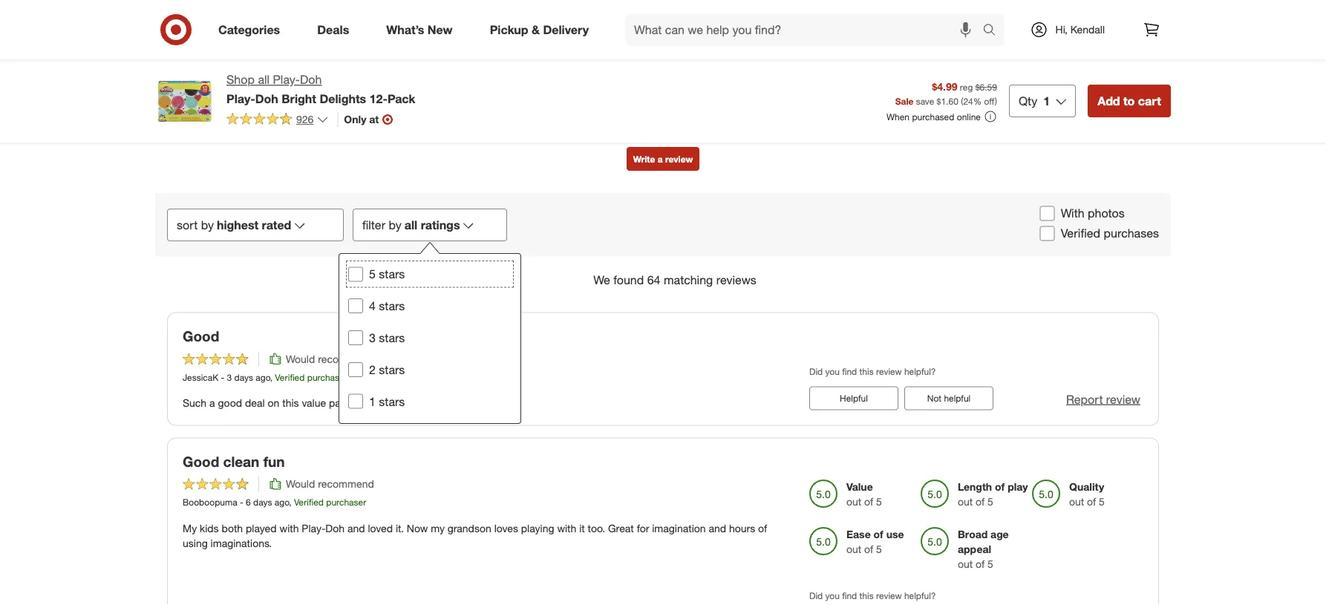 Task type: locate. For each thing, give the bounding box(es) containing it.
of inside value out of 5
[[865, 495, 874, 508]]

quality out of 5
[[1069, 481, 1105, 508]]

1 by from the left
[[201, 217, 214, 232]]

2 stars from the top
[[379, 299, 405, 313]]

1 stars from the top
[[379, 267, 405, 281]]

1 vertical spatial ago
[[275, 497, 289, 508]]

5 up ease of use out of 5
[[876, 495, 882, 508]]

would up booboopuma - 6 days ago , verified purchaser
[[286, 478, 315, 491]]

3 up good
[[227, 372, 232, 383]]

would for good clean fun
[[286, 478, 315, 491]]

0 vertical spatial -
[[221, 372, 224, 383]]

2 would from the top
[[286, 478, 315, 491]]

length of play out of 5
[[958, 481, 1028, 508]]

you
[[825, 366, 840, 377], [825, 591, 840, 602]]

5 inside value out of 5
[[876, 495, 882, 508]]

1 vertical spatial verified
[[275, 372, 305, 383]]

of up ease
[[865, 495, 874, 508]]

pack.
[[329, 396, 354, 409]]

ease
[[847, 528, 871, 541]]

ago up played
[[275, 497, 289, 508]]

play- down booboopuma - 6 days ago , verified purchaser
[[302, 522, 326, 535]]

would up jessicak - 3 days ago , verified purchaser
[[286, 352, 315, 365]]

4
[[369, 299, 376, 313]]

1 recommend from the top
[[318, 352, 374, 365]]

days right 6
[[253, 497, 272, 508]]

it.
[[396, 522, 404, 535]]

2
[[369, 362, 376, 377]]

booboopuma
[[183, 497, 237, 508]]

with right played
[[280, 522, 299, 535]]

5 inside length of play out of 5
[[988, 495, 994, 508]]

, up on
[[270, 372, 273, 383]]

now
[[407, 522, 428, 535]]

this up helpful
[[860, 366, 874, 377]]

-
[[221, 372, 224, 383], [240, 497, 243, 508]]

review inside report review button
[[1106, 392, 1141, 407]]

, right 6
[[289, 497, 292, 508]]

purchaser for good clean fun
[[326, 497, 366, 508]]

pickup & delivery
[[490, 22, 589, 37]]

value left pack.
[[302, 396, 326, 409]]

5
[[369, 267, 376, 281], [876, 495, 882, 508], [988, 495, 994, 508], [1099, 495, 1105, 508], [876, 543, 882, 556], [988, 558, 994, 571]]

2 horizontal spatial play-
[[302, 522, 326, 535]]

my
[[183, 522, 197, 535]]

a right write
[[658, 153, 663, 164]]

ago up deal
[[256, 372, 270, 383]]

out inside value out of 5
[[847, 495, 862, 508]]

out down quality
[[1069, 495, 1084, 508]]

using
[[183, 536, 208, 549]]

2 by from the left
[[389, 217, 402, 232]]

3 stars from the top
[[379, 331, 405, 345]]

1 horizontal spatial a
[[658, 153, 663, 164]]

1 vertical spatial 1
[[369, 394, 376, 409]]

and
[[347, 522, 365, 535], [709, 522, 726, 535]]

qty
[[1019, 94, 1038, 108]]

0 vertical spatial find
[[842, 366, 857, 377]]

a for write
[[658, 153, 663, 164]]

add to cart button
[[1088, 85, 1171, 117]]

0 vertical spatial 1
[[1044, 94, 1050, 108]]

1 horizontal spatial with
[[557, 522, 577, 535]]

play- inside my kids both played with play-doh and loved it. now my grandson loves playing with it too. great for imagination and hours of using imaginations.
[[302, 522, 326, 535]]

1 would from the top
[[286, 352, 315, 365]]

0 vertical spatial good
[[183, 328, 219, 345]]

hi,
[[1056, 23, 1068, 36]]

it
[[579, 522, 585, 535]]

With photos checkbox
[[1040, 206, 1055, 221]]

good left clean
[[183, 453, 219, 470]]

1 vertical spatial purchaser
[[326, 497, 366, 508]]

1 horizontal spatial ,
[[289, 497, 292, 508]]

when
[[887, 111, 910, 122]]

would recommend
[[286, 352, 374, 365], [286, 478, 374, 491]]

categories
[[218, 22, 280, 37]]

loves
[[494, 522, 518, 535]]

sort by highest rated
[[177, 217, 291, 232]]

of down quality
[[1087, 495, 1096, 508]]

1 vertical spatial play-
[[227, 91, 255, 106]]

4 stars from the top
[[379, 362, 405, 377]]

not
[[927, 393, 942, 404]]

purchaser
[[307, 372, 347, 383], [326, 497, 366, 508]]

1 vertical spatial all
[[404, 217, 418, 232]]

0 vertical spatial value
[[302, 396, 326, 409]]

ago for good clean fun
[[275, 497, 289, 508]]

1 vertical spatial days
[[253, 497, 272, 508]]

0 horizontal spatial a
[[209, 396, 215, 409]]

2 helpful? from the top
[[904, 591, 936, 602]]

find up helpful
[[842, 366, 857, 377]]

1 stars
[[369, 394, 405, 409]]

%
[[973, 95, 982, 107]]

2 recommend from the top
[[318, 478, 374, 491]]

0 vertical spatial helpful?
[[904, 366, 936, 377]]

2 you from the top
[[825, 591, 840, 602]]

by right sort at the top left of the page
[[201, 217, 214, 232]]

5 down quality
[[1099, 495, 1105, 508]]

purchases
[[1104, 226, 1159, 241]]

this
[[860, 366, 874, 377], [282, 396, 299, 409], [860, 591, 874, 602]]

0 vertical spatial recommend
[[318, 352, 374, 365]]

would
[[286, 352, 315, 365], [286, 478, 315, 491]]

rated
[[262, 217, 291, 232]]

good clean fun
[[183, 453, 285, 470]]

recommend for good clean fun
[[318, 478, 374, 491]]

0 horizontal spatial and
[[347, 522, 365, 535]]

doh left the loved
[[326, 522, 345, 535]]

and left hours
[[709, 522, 726, 535]]

5 stars from the top
[[379, 394, 405, 409]]

by right the 'filter'
[[389, 217, 402, 232]]

0 horizontal spatial -
[[221, 372, 224, 383]]

search
[[976, 24, 1012, 38]]

helpful button
[[809, 387, 899, 410]]

0 vertical spatial would
[[286, 352, 315, 365]]

- right jessicak
[[221, 372, 224, 383]]

1 vertical spatial find
[[842, 591, 857, 602]]

2 find from the top
[[842, 591, 857, 602]]

recommend down 3 stars option
[[318, 352, 374, 365]]

this down ease of use out of 5
[[860, 591, 874, 602]]

stars left are
[[379, 394, 405, 409]]

this right on
[[282, 396, 299, 409]]

2 vertical spatial play-
[[302, 522, 326, 535]]

good up jessicak
[[183, 328, 219, 345]]

stars for 5 stars
[[379, 267, 405, 281]]

out up ease
[[847, 495, 862, 508]]

review right write
[[665, 153, 693, 164]]

out inside quality out of 5
[[1069, 495, 1084, 508]]

report
[[1066, 392, 1103, 407]]

and left the loved
[[347, 522, 365, 535]]

1 vertical spatial helpful?
[[904, 591, 936, 602]]

stars for 2 stars
[[379, 362, 405, 377]]

a inside button
[[658, 153, 663, 164]]

1 horizontal spatial 1
[[1044, 94, 1050, 108]]

0 vertical spatial days
[[234, 372, 253, 383]]

days for good
[[234, 372, 253, 383]]

0 vertical spatial ,
[[270, 372, 273, 383]]

review right the report
[[1106, 392, 1141, 407]]

doh up 926 link
[[255, 91, 278, 106]]

2 did you find this review helpful? from the top
[[809, 591, 936, 602]]

1 vertical spatial ,
[[289, 497, 292, 508]]

1 horizontal spatial and
[[709, 522, 726, 535]]

did you find this review helpful? down ease of use out of 5
[[809, 591, 936, 602]]

delivery
[[543, 22, 589, 37]]

2 and from the left
[[709, 522, 726, 535]]

1 horizontal spatial days
[[253, 497, 272, 508]]

value inside value out of 5
[[847, 481, 873, 494]]

0 horizontal spatial 3
[[227, 372, 232, 383]]

0 horizontal spatial doh
[[255, 91, 278, 106]]

1 horizontal spatial play-
[[273, 72, 300, 87]]

0 vertical spatial would recommend
[[286, 352, 374, 365]]

with
[[280, 522, 299, 535], [557, 522, 577, 535]]

out down ease
[[847, 543, 862, 556]]

for
[[637, 522, 649, 535]]

1 you from the top
[[825, 366, 840, 377]]

1 vertical spatial a
[[209, 396, 215, 409]]

highest
[[217, 217, 259, 232]]

0 horizontal spatial days
[[234, 372, 253, 383]]

recommend up the loved
[[318, 478, 374, 491]]

5 down value out of 5
[[876, 543, 882, 556]]

2 stars
[[369, 362, 405, 377]]

$4.99
[[932, 80, 958, 93]]

verified down "with"
[[1061, 226, 1101, 241]]

0 horizontal spatial with
[[280, 522, 299, 535]]

3
[[369, 331, 376, 345], [227, 372, 232, 383]]

2 good from the top
[[183, 453, 219, 470]]

would for good
[[286, 352, 315, 365]]

out
[[847, 495, 862, 508], [958, 495, 973, 508], [1069, 495, 1084, 508], [847, 543, 862, 556], [958, 558, 973, 571]]

deals
[[317, 22, 349, 37]]

would recommend up booboopuma - 6 days ago , verified purchaser
[[286, 478, 374, 491]]

filter by all ratings
[[362, 217, 460, 232]]

out down length at the right of page
[[958, 495, 973, 508]]

out inside broad age appeal out of 5
[[958, 558, 973, 571]]

playing
[[521, 522, 554, 535]]

guest review image 2 of 2, zoom in image
[[663, 20, 756, 113]]

jessicak - 3 days ago , verified purchaser
[[183, 372, 347, 383]]

a right such
[[209, 396, 215, 409]]

1 right '1 stars' option
[[369, 394, 376, 409]]

image of play-doh bright delights 12-pack image
[[155, 71, 215, 131]]

value up ease
[[847, 481, 873, 494]]

of left use
[[874, 528, 884, 541]]

write a review
[[633, 153, 693, 164]]

24
[[964, 95, 973, 107]]

use
[[886, 528, 904, 541]]

too.
[[588, 522, 605, 535]]

ago
[[256, 372, 270, 383], [275, 497, 289, 508]]

1 horizontal spatial -
[[240, 497, 243, 508]]

0 horizontal spatial 1
[[369, 394, 376, 409]]

1 vertical spatial would
[[286, 478, 315, 491]]

of right hours
[[758, 522, 767, 535]]

stars up 4 stars
[[379, 267, 405, 281]]

played
[[246, 522, 277, 535]]

of inside quality out of 5
[[1087, 495, 1096, 508]]

1 vertical spatial you
[[825, 591, 840, 602]]

0 horizontal spatial all
[[258, 72, 270, 87]]

$6.59
[[976, 81, 997, 93]]

$
[[937, 95, 941, 107]]

1 horizontal spatial ago
[[275, 497, 289, 508]]

jessicak
[[183, 372, 218, 383]]

1 horizontal spatial value
[[847, 481, 873, 494]]

days up deal
[[234, 372, 253, 383]]

1 horizontal spatial by
[[389, 217, 402, 232]]

1 horizontal spatial doh
[[300, 72, 322, 87]]

play- down shop
[[227, 91, 255, 106]]

0 vertical spatial a
[[658, 153, 663, 164]]

of down appeal
[[976, 558, 985, 571]]

0 vertical spatial you
[[825, 366, 840, 377]]

0 horizontal spatial ,
[[270, 372, 273, 383]]

out inside ease of use out of 5
[[847, 543, 862, 556]]

would recommend down 3 stars option
[[286, 352, 374, 365]]

1 vertical spatial good
[[183, 453, 219, 470]]

0 vertical spatial purchaser
[[307, 372, 347, 383]]

all left the ratings in the left top of the page
[[404, 217, 418, 232]]

2 did from the top
[[809, 591, 823, 602]]

1 good from the top
[[183, 328, 219, 345]]

of down length at the right of page
[[976, 495, 985, 508]]

would recommend for good
[[286, 352, 374, 365]]

5 inside ease of use out of 5
[[876, 543, 882, 556]]

0 vertical spatial play-
[[273, 72, 300, 87]]

926
[[296, 113, 314, 126]]

,
[[270, 372, 273, 383], [289, 497, 292, 508]]

days for good clean fun
[[253, 497, 272, 508]]

1 with from the left
[[280, 522, 299, 535]]

0 horizontal spatial by
[[201, 217, 214, 232]]

0 vertical spatial all
[[258, 72, 270, 87]]

0 horizontal spatial ago
[[256, 372, 270, 383]]

)
[[995, 95, 997, 107]]

1 and from the left
[[347, 522, 365, 535]]

play- up bright
[[273, 72, 300, 87]]

sale
[[895, 95, 914, 107]]

5 inside quality out of 5
[[1099, 495, 1105, 508]]

fun
[[263, 453, 285, 470]]

verified up on
[[275, 372, 305, 383]]

all
[[258, 72, 270, 87], [404, 217, 418, 232]]

1 vertical spatial did
[[809, 591, 823, 602]]

5 down length at the right of page
[[988, 495, 994, 508]]

recommend
[[318, 352, 374, 365], [318, 478, 374, 491]]

1 vertical spatial recommend
[[318, 478, 374, 491]]

write
[[633, 153, 655, 164]]

1 horizontal spatial 3
[[369, 331, 376, 345]]

out down appeal
[[958, 558, 973, 571]]

2 vertical spatial doh
[[326, 522, 345, 535]]

5 down appeal
[[988, 558, 994, 571]]

of left play
[[995, 481, 1005, 494]]

find down ease of use out of 5
[[842, 591, 857, 602]]

kendall
[[1071, 23, 1105, 36]]

verified right 6
[[294, 497, 324, 508]]

ago for good
[[256, 372, 270, 383]]

0 vertical spatial did
[[809, 366, 823, 377]]

0 vertical spatial ago
[[256, 372, 270, 383]]

1 vertical spatial this
[[282, 396, 299, 409]]

doh up bright
[[300, 72, 322, 87]]

out inside length of play out of 5
[[958, 495, 973, 508]]

2 would recommend from the top
[[286, 478, 374, 491]]

1 vertical spatial -
[[240, 497, 243, 508]]

2 vertical spatial verified
[[294, 497, 324, 508]]

0 horizontal spatial value
[[302, 396, 326, 409]]

3 right 3 stars option
[[369, 331, 376, 345]]

, for good
[[270, 372, 273, 383]]

pickup & delivery link
[[477, 13, 607, 46]]

did you find this review helpful? up helpful
[[809, 366, 936, 377]]

verified
[[1061, 226, 1101, 241], [275, 372, 305, 383], [294, 497, 324, 508]]

hi, kendall
[[1056, 23, 1105, 36]]

stars up 2 stars
[[379, 331, 405, 345]]

verified for good clean fun
[[294, 497, 324, 508]]

purchased
[[912, 111, 955, 122]]

2 horizontal spatial doh
[[326, 522, 345, 535]]

verified purchases
[[1061, 226, 1159, 241]]

stars for 1 stars
[[379, 394, 405, 409]]

stars right 2
[[379, 362, 405, 377]]

1 vertical spatial value
[[847, 481, 873, 494]]

1 vertical spatial would recommend
[[286, 478, 374, 491]]

what's new link
[[374, 13, 471, 46]]

1 right the qty
[[1044, 94, 1050, 108]]

5 inside broad age appeal out of 5
[[988, 558, 994, 571]]

1 vertical spatial did you find this review helpful?
[[809, 591, 936, 602]]

1 horizontal spatial all
[[404, 217, 418, 232]]

- left 6
[[240, 497, 243, 508]]

of inside my kids both played with play-doh and loved it. now my grandson loves playing with it too. great for imagination and hours of using imaginations.
[[758, 522, 767, 535]]

my
[[431, 522, 445, 535]]

all right shop
[[258, 72, 270, 87]]

1 would recommend from the top
[[286, 352, 374, 365]]

0 vertical spatial did you find this review helpful?
[[809, 366, 936, 377]]

stars right 4 at the left of page
[[379, 299, 405, 313]]

with left it
[[557, 522, 577, 535]]



Task type: describe. For each thing, give the bounding box(es) containing it.
0 vertical spatial doh
[[300, 72, 322, 87]]

0 vertical spatial verified
[[1061, 226, 1101, 241]]

12-
[[370, 91, 388, 106]]

0 horizontal spatial play-
[[227, 91, 255, 106]]

out for length of play out of 5
[[958, 495, 973, 508]]

0 vertical spatial this
[[860, 366, 874, 377]]

imagination
[[652, 522, 706, 535]]

of inside broad age appeal out of 5
[[976, 558, 985, 571]]

pack
[[388, 91, 415, 106]]

save
[[916, 95, 934, 107]]

such
[[183, 396, 207, 409]]

appeal
[[958, 543, 992, 556]]

good for good
[[183, 328, 219, 345]]

length
[[958, 481, 992, 494]]

0 vertical spatial 3
[[369, 331, 376, 345]]

with
[[1061, 206, 1085, 221]]

a for such
[[209, 396, 215, 409]]

1 vertical spatial 3
[[227, 372, 232, 383]]

to
[[1124, 94, 1135, 108]]

review inside write a review button
[[665, 153, 693, 164]]

helpful
[[944, 393, 971, 404]]

, for good clean fun
[[289, 497, 292, 508]]

what's
[[386, 22, 424, 37]]

2 stars checkbox
[[348, 362, 363, 377]]

verified for good
[[275, 372, 305, 383]]

only at
[[344, 113, 379, 126]]

2 with from the left
[[557, 522, 577, 535]]

doh inside my kids both played with play-doh and loved it. now my grandson loves playing with it too. great for imagination and hours of using imaginations.
[[326, 522, 345, 535]]

out for broad age appeal out of 5
[[958, 558, 973, 571]]

at
[[369, 113, 379, 126]]

found
[[614, 273, 644, 287]]

my kids both played with play-doh and loved it. now my grandson loves playing with it too. great for imagination and hours of using imaginations.
[[183, 522, 767, 549]]

deal
[[245, 396, 265, 409]]

3 stars checkbox
[[348, 330, 363, 345]]

categories link
[[206, 13, 299, 46]]

1 stars checkbox
[[348, 394, 363, 409]]

1.60
[[941, 95, 959, 107]]

would recommend for good clean fun
[[286, 478, 374, 491]]

(
[[961, 95, 964, 107]]

play
[[1008, 481, 1028, 494]]

cart
[[1138, 94, 1161, 108]]

great
[[608, 522, 634, 535]]

reviews
[[716, 273, 757, 287]]

1 did you find this review helpful? from the top
[[809, 366, 936, 377]]

review down ease of use out of 5
[[876, 591, 902, 602]]

recommend for good
[[318, 352, 374, 365]]

out for ease of use out of 5
[[847, 543, 862, 556]]

loved
[[368, 522, 393, 535]]

only
[[344, 113, 366, 126]]

review up helpful button
[[876, 366, 902, 377]]

pretty
[[427, 396, 454, 409]]

broad
[[958, 528, 988, 541]]

booboopuma - 6 days ago , verified purchaser
[[183, 497, 366, 508]]

guest review image 1 of 2, zoom in image
[[558, 20, 651, 113]]

are
[[409, 396, 424, 409]]

we
[[594, 273, 610, 287]]

report review button
[[1066, 391, 1141, 408]]

stars for 3 stars
[[379, 331, 405, 345]]

both
[[222, 522, 243, 535]]

imaginations.
[[211, 536, 272, 549]]

- for good clean fun
[[240, 497, 243, 508]]

good
[[218, 396, 242, 409]]

such a good deal on this value pack. the colors are pretty
[[183, 396, 454, 409]]

Verified purchases checkbox
[[1040, 226, 1055, 241]]

new
[[428, 22, 453, 37]]

online
[[957, 111, 981, 122]]

$4.99 reg $6.59 sale save $ 1.60 ( 24 % off )
[[895, 80, 997, 107]]

with photos
[[1061, 206, 1125, 221]]

delights
[[320, 91, 366, 106]]

ratings
[[421, 217, 460, 232]]

of down ease
[[865, 543, 874, 556]]

age
[[991, 528, 1009, 541]]

1 find from the top
[[842, 366, 857, 377]]

by for sort by
[[201, 217, 214, 232]]

purchaser for good
[[307, 372, 347, 383]]

1 vertical spatial doh
[[255, 91, 278, 106]]

off
[[984, 95, 995, 107]]

add
[[1098, 94, 1120, 108]]

search button
[[976, 13, 1012, 49]]

grandson
[[448, 522, 491, 535]]

5 stars checkbox
[[348, 267, 363, 282]]

hours
[[729, 522, 755, 535]]

kids
[[200, 522, 219, 535]]

deals link
[[305, 13, 368, 46]]

64
[[647, 273, 661, 287]]

matching
[[664, 273, 713, 287]]

on
[[268, 396, 279, 409]]

1 helpful? from the top
[[904, 366, 936, 377]]

report review
[[1066, 392, 1141, 407]]

helpful
[[840, 393, 868, 404]]

5 right 5 stars 'option'
[[369, 267, 376, 281]]

1 did from the top
[[809, 366, 823, 377]]

the
[[357, 396, 375, 409]]

6
[[246, 497, 251, 508]]

quality
[[1069, 481, 1105, 494]]

ease of use out of 5
[[847, 528, 904, 556]]

What can we help you find? suggestions appear below search field
[[625, 13, 987, 46]]

qty 1
[[1019, 94, 1050, 108]]

photos
[[1088, 206, 1125, 221]]

2 vertical spatial this
[[860, 591, 874, 602]]

not helpful button
[[905, 387, 994, 410]]

good for good clean fun
[[183, 453, 219, 470]]

value out of 5
[[847, 481, 882, 508]]

reg
[[960, 81, 973, 93]]

4 stars checkbox
[[348, 299, 363, 313]]

stars for 4 stars
[[379, 299, 405, 313]]

by for filter by
[[389, 217, 402, 232]]

3 stars
[[369, 331, 405, 345]]

- for good
[[221, 372, 224, 383]]

all inside shop all play-doh play-doh bright delights 12-pack
[[258, 72, 270, 87]]



Task type: vqa. For each thing, say whether or not it's contained in the screenshot.
'Pickup' related to Pickup
no



